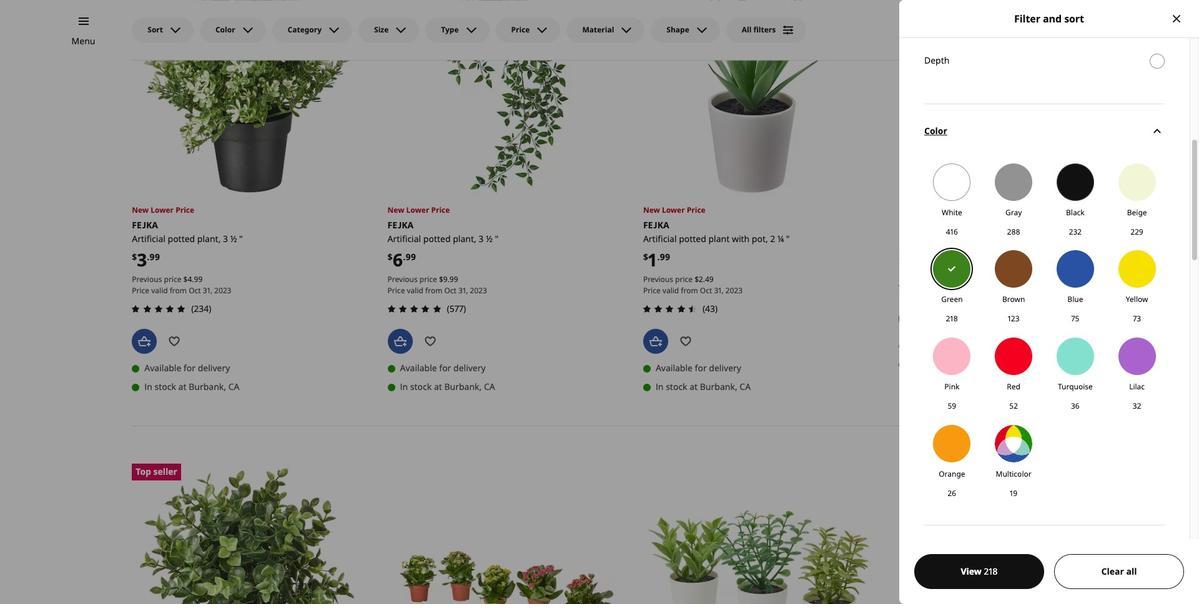 Task type: vqa. For each thing, say whether or not it's contained in the screenshot.


Task type: locate. For each thing, give the bounding box(es) containing it.
3 previous from the left
[[644, 274, 674, 285]]

material button
[[567, 17, 645, 42]]

yellow
[[1126, 295, 1149, 305]]

2 horizontal spatial available
[[656, 363, 693, 375]]

$ up previous price $ 4 . 99 price valid from oct 31, 2023 at the top left of page
[[132, 251, 137, 263]]

3 lower from the left
[[662, 205, 685, 216]]

0 vertical spatial 2
[[771, 233, 776, 245]]

ca
[[996, 359, 1007, 371], [228, 381, 240, 393], [484, 381, 495, 393], [740, 381, 751, 393]]

1 horizontal spatial lower
[[406, 205, 429, 216]]

0 horizontal spatial 4
[[188, 274, 192, 285]]

2 left ¼
[[771, 233, 776, 245]]

1 horizontal spatial plant,
[[453, 233, 477, 245]]

2 new from the left
[[388, 205, 405, 216]]

new inside new lower price fejka artificial potted plant, 3 ½ " $ 3 . 99
[[132, 205, 149, 216]]

sold
[[929, 340, 946, 352]]

from inside previous price $ 4 . 99 price valid from oct 31, 2023
[[170, 286, 187, 296]]

99
[[150, 251, 160, 263], [406, 251, 416, 263], [660, 251, 671, 263], [194, 274, 203, 285], [450, 274, 458, 285]]

oct down 9
[[445, 286, 457, 296]]

1 horizontal spatial potted
[[424, 233, 451, 245]]

31,
[[203, 286, 213, 296], [459, 286, 468, 296], [714, 286, 724, 296]]

at for 3
[[178, 381, 187, 393]]

1 vertical spatial 218
[[984, 566, 998, 578]]

from up review: 4.6 out of 5 stars. total reviews: 43 image
[[681, 286, 698, 296]]

2 available for delivery from the left
[[400, 363, 486, 375]]

at for 1
[[690, 381, 698, 393]]

1 horizontal spatial 2023
[[470, 286, 487, 296]]

1 valid from the left
[[151, 286, 168, 296]]

pot,
[[752, 233, 768, 245]]

from inside previous price $ 9 . 99 price valid from oct 31, 2023
[[426, 286, 443, 296]]

31, up the (43)
[[714, 286, 724, 296]]

potted inside new lower price fejka artificial potted plant with pot, 2 ¼ " $ 1 . 99
[[679, 233, 707, 245]]

2023 inside previous price $ 4 . 99 price valid from oct 31, 2023
[[214, 286, 231, 296]]

2 horizontal spatial new
[[644, 205, 660, 216]]

from for 1
[[681, 286, 698, 296]]

plant,
[[197, 233, 221, 245], [453, 233, 477, 245], [929, 233, 952, 245]]

price inside previous price $ 2 . 49 price valid from oct 31, 2023
[[676, 274, 693, 285]]

2 horizontal spatial oct
[[700, 286, 712, 296]]

4
[[954, 233, 959, 245], [188, 274, 192, 285]]

1 vertical spatial color
[[925, 125, 948, 137]]

artificial inside new lower price fejka artificial potted plant with pot, 2 ¼ " $ 1 . 99
[[644, 233, 677, 245]]

2 previous from the left
[[388, 274, 418, 285]]

$ up "review: 4.8 out of 5 stars. total reviews: 577" image
[[439, 274, 443, 285]]

0 horizontal spatial 2
[[699, 274, 703, 285]]

31, for 6
[[459, 286, 468, 296]]

valid up review: 4.6 out of 5 stars. total reviews: 43 image
[[663, 286, 679, 296]]

19
[[1010, 488, 1018, 499]]

2 inside previous price $ 2 . 49 price valid from oct 31, 2023
[[699, 274, 703, 285]]

new inside new lower price fejka artificial potted plant with pot, 2 ¼ " $ 1 . 99
[[644, 205, 660, 216]]

fejka inside new lower price fejka artificial potted plant, 3 ½ " $ 6 . 99
[[388, 219, 414, 231]]

in for 1
[[656, 381, 664, 393]]

2
[[771, 233, 776, 245], [699, 274, 703, 285]]

2 valid from the left
[[407, 286, 424, 296]]

1 new from the left
[[132, 205, 149, 216]]

size button
[[359, 17, 419, 42]]

0 horizontal spatial 2023
[[214, 286, 231, 296]]

black
[[1067, 207, 1085, 218]]

price left 49
[[676, 274, 693, 285]]

for down (234)
[[184, 363, 196, 375]]

2023 inside previous price $ 9 . 99 price valid from oct 31, 2023
[[470, 286, 487, 296]]

valid inside previous price $ 2 . 49 price valid from oct 31, 2023
[[663, 286, 679, 296]]

32 products element
[[1113, 401, 1162, 413]]

price for 3
[[164, 274, 181, 285]]

. up previous price $ 2 . 49 price valid from oct 31, 2023
[[658, 251, 660, 263]]

0 horizontal spatial new
[[132, 205, 149, 216]]

plant, inside new lower price fejka artificial potted plant, 3 ½ " $ 6 . 99
[[453, 233, 477, 245]]

plant
[[709, 233, 730, 245]]

2023 for 6
[[470, 286, 487, 296]]

oct
[[189, 286, 201, 296], [445, 286, 457, 296], [700, 286, 712, 296]]

2 " from the left
[[495, 233, 499, 245]]

color inside popup button
[[216, 24, 235, 35]]

available for delivery down the (43)
[[656, 363, 742, 375]]

with
[[732, 233, 750, 245]]

new lower price fejka artificial potted plant, 3 ½ " $ 6 . 99
[[388, 205, 499, 272]]

burbank,
[[956, 359, 993, 371], [189, 381, 226, 393], [445, 381, 482, 393], [700, 381, 738, 393]]

delivery down the (43)
[[709, 363, 742, 375]]

artificial up previous price $ 4 . 99 price valid from oct 31, 2023 at the top left of page
[[132, 233, 166, 245]]

oct inside previous price $ 2 . 49 price valid from oct 31, 2023
[[700, 286, 712, 296]]

1 horizontal spatial artificial
[[388, 233, 421, 245]]

at for 6
[[434, 381, 442, 393]]

previous up "review: 4.8 out of 5 stars. total reviews: 234" image
[[132, 274, 162, 285]]

from up "review: 4.8 out of 5 stars. total reviews: 577" image
[[426, 286, 443, 296]]

1 artificial from the left
[[132, 233, 166, 245]]

0 horizontal spatial 3
[[137, 248, 147, 272]]

price inside new lower price fejka artificial potted plant with pot, 2 ¼ " $ 1 . 99
[[687, 205, 706, 216]]

price button
[[496, 17, 561, 42]]

available for delivery for 3
[[145, 363, 230, 375]]

oct inside previous price $ 9 . 99 price valid from oct 31, 2023
[[445, 286, 457, 296]]

available for delivery
[[145, 363, 230, 375], [400, 363, 486, 375], [656, 363, 742, 375]]

in stock at burbank, ca
[[912, 359, 1007, 371], [145, 381, 240, 393], [400, 381, 495, 393], [656, 381, 751, 393]]

potted left plant
[[679, 233, 707, 245]]

$ up previous price $ 2 . 49 price valid from oct 31, 2023
[[644, 251, 649, 263]]

3 2023 from the left
[[726, 286, 743, 296]]

available down "review: 4.8 out of 5 stars. total reviews: 234" image
[[145, 363, 181, 375]]

1 2023 from the left
[[214, 286, 231, 296]]

new inside new lower price fejka artificial potted plant, 3 ½ " $ 6 . 99
[[388, 205, 405, 216]]

0 horizontal spatial plant,
[[197, 233, 221, 245]]

for
[[949, 340, 960, 352], [184, 363, 196, 375], [439, 363, 451, 375], [695, 363, 707, 375]]

2 price from the left
[[420, 274, 437, 285]]

delivery
[[963, 340, 995, 352], [198, 363, 230, 375], [454, 363, 486, 375], [709, 363, 742, 375]]

stock for 1
[[666, 381, 688, 393]]

99 up (234)
[[194, 274, 203, 285]]

2 horizontal spatial valid
[[663, 286, 679, 296]]

review: 4.6 out of 5 stars. total reviews: 43 image
[[640, 302, 700, 317]]

$ up previous price $ 9 . 99 price valid from oct 31, 2023
[[388, 251, 393, 263]]

0 horizontal spatial previous
[[132, 274, 162, 285]]

4 down white
[[954, 233, 959, 245]]

clear all button
[[1055, 555, 1185, 590]]

1 horizontal spatial from
[[426, 286, 443, 296]]

31, inside previous price $ 4 . 99 price valid from oct 31, 2023
[[203, 286, 213, 296]]

new lower price fejka artificial potted plant with pot, 2 ¼ " $ 1 . 99
[[644, 205, 790, 272]]

0 horizontal spatial from
[[170, 286, 187, 296]]

. inside previous price $ 4 . 99 price valid from oct 31, 2023
[[192, 274, 194, 285]]

gray
[[1006, 207, 1022, 218]]

3 available from the left
[[656, 363, 693, 375]]

document
[[900, 0, 1200, 580]]

4 " from the left
[[962, 233, 965, 245]]

31, up (577)
[[459, 286, 468, 296]]

previous inside previous price $ 4 . 99 price valid from oct 31, 2023
[[132, 274, 162, 285]]

2 horizontal spatial plant,
[[929, 233, 952, 245]]

4 up (234)
[[188, 274, 192, 285]]

potted up 9
[[424, 233, 451, 245]]

1 previous from the left
[[132, 274, 162, 285]]

all
[[1127, 566, 1137, 578]]

potted
[[168, 233, 195, 245], [424, 233, 451, 245], [679, 233, 707, 245]]

4 for "
[[954, 233, 959, 245]]

1 horizontal spatial available
[[400, 363, 437, 375]]

in
[[912, 359, 920, 371], [145, 381, 152, 393], [400, 381, 408, 393], [656, 381, 664, 393]]

artificial inside new lower price fejka artificial potted plant, 3 ½ " $ 3 . 99
[[132, 233, 166, 245]]

0 horizontal spatial artificial
[[132, 233, 166, 245]]

review: 4.8 out of 5 stars. total reviews: 577 image
[[384, 302, 445, 317]]

3
[[223, 233, 228, 245], [479, 233, 484, 245], [137, 248, 147, 272]]

218 down green
[[947, 314, 958, 324]]

0 horizontal spatial ½
[[230, 233, 237, 245]]

. up the (43)
[[703, 274, 705, 285]]

available for 1
[[656, 363, 693, 375]]

0 vertical spatial 4
[[954, 233, 959, 245]]

2 2023 from the left
[[470, 286, 487, 296]]

. up previous price $ 9 . 99 price valid from oct 31, 2023
[[403, 251, 406, 263]]

color button
[[925, 104, 1165, 159]]

artificial up the 6 at the left top of page
[[388, 233, 421, 245]]

2 potted from the left
[[424, 233, 451, 245]]

potted for 6
[[424, 233, 451, 245]]

1 ½ from the left
[[230, 233, 237, 245]]

75
[[1072, 314, 1080, 324]]

218 products element
[[928, 314, 977, 326]]

color for color popup button
[[216, 24, 235, 35]]

232
[[1070, 227, 1082, 237]]

0 horizontal spatial available for delivery
[[145, 363, 230, 375]]

previous
[[132, 274, 162, 285], [388, 274, 418, 285], [644, 274, 674, 285]]

3 available for delivery from the left
[[656, 363, 742, 375]]

2 available from the left
[[400, 363, 437, 375]]

valid up "review: 4.8 out of 5 stars. total reviews: 234" image
[[151, 286, 168, 296]]

31, for 3
[[203, 286, 213, 296]]

lower inside new lower price fejka artificial potted plant, 3 ½ " $ 3 . 99
[[151, 205, 174, 216]]

1 " from the left
[[239, 233, 243, 245]]

artificial up the 1 at the right
[[644, 233, 677, 245]]

.
[[147, 251, 150, 263], [403, 251, 406, 263], [658, 251, 660, 263], [192, 274, 194, 285], [448, 274, 450, 285], [703, 274, 705, 285]]

1 horizontal spatial 4
[[954, 233, 959, 245]]

fejka inside new lower price fejka artificial potted plant, 3 ½ " $ 3 . 99
[[132, 219, 158, 231]]

lower inside new lower price fejka artificial potted plant with pot, 2 ¼ " $ 1 . 99
[[662, 205, 685, 216]]

1 horizontal spatial valid
[[407, 286, 424, 296]]

. up (234)
[[192, 274, 194, 285]]

view 218
[[961, 566, 998, 578]]

in stock at burbank, ca for 1
[[656, 381, 751, 393]]

not sold for delivery
[[912, 340, 995, 352]]

. inside new lower price fejka artificial potted plant with pot, 2 ¼ " $ 1 . 99
[[658, 251, 660, 263]]

. up (577)
[[448, 274, 450, 285]]

oct inside previous price $ 4 . 99 price valid from oct 31, 2023
[[189, 286, 201, 296]]

2 artificial from the left
[[388, 233, 421, 245]]

31, inside previous price $ 2 . 49 price valid from oct 31, 2023
[[714, 286, 724, 296]]

1 vertical spatial 4
[[188, 274, 192, 285]]

potted
[[899, 233, 926, 245]]

filter
[[1015, 12, 1041, 26]]

oct down 49
[[700, 286, 712, 296]]

oct up (234)
[[189, 286, 201, 296]]

plant, up previous price $ 9 . 99 price valid from oct 31, 2023
[[453, 233, 477, 245]]

6
[[393, 248, 403, 272]]

½ for 6
[[486, 233, 493, 245]]

1 lower from the left
[[151, 205, 174, 216]]

1 horizontal spatial 218
[[984, 566, 998, 578]]

. up previous price $ 4 . 99 price valid from oct 31, 2023 at the top left of page
[[147, 251, 150, 263]]

1 horizontal spatial color
[[925, 125, 948, 137]]

2 left 49
[[699, 274, 703, 285]]

3 price from the left
[[676, 274, 693, 285]]

2 horizontal spatial potted
[[679, 233, 707, 245]]

at
[[946, 359, 954, 371], [178, 381, 187, 393], [434, 381, 442, 393], [690, 381, 698, 393]]

0 vertical spatial color
[[216, 24, 235, 35]]

available down "review: 4.8 out of 5 stars. total reviews: 577" image
[[400, 363, 437, 375]]

3 fejka from the left
[[644, 219, 670, 231]]

1 vertical spatial 2
[[699, 274, 703, 285]]

$ down potted
[[899, 251, 904, 263]]

stock
[[922, 359, 943, 371], [155, 381, 176, 393], [410, 381, 432, 393], [666, 381, 688, 393]]

previous price $ 9 . 99 price valid from oct 31, 2023
[[388, 274, 487, 296]]

filters
[[754, 24, 776, 35]]

depth
[[925, 54, 950, 66]]

price inside previous price $ 9 . 99 price valid from oct 31, 2023
[[420, 274, 437, 285]]

plant, up previous price $ 4 . 99 price valid from oct 31, 2023 at the top left of page
[[197, 233, 221, 245]]

from for 3
[[170, 286, 187, 296]]

4 inside himalayamix potted plant, 4 " $
[[954, 233, 959, 245]]

valid for 3
[[151, 286, 168, 296]]

218 right view
[[984, 566, 998, 578]]

1 fejka from the left
[[132, 219, 158, 231]]

0 horizontal spatial lower
[[151, 205, 174, 216]]

from up "review: 4.8 out of 5 stars. total reviews: 234" image
[[170, 286, 187, 296]]

0 vertical spatial 218
[[947, 314, 958, 324]]

orange
[[939, 469, 966, 480]]

" inside new lower price fejka artificial potted plant with pot, 2 ¼ " $ 1 . 99
[[787, 233, 790, 245]]

123 products element
[[990, 314, 1039, 326]]

99 right 9
[[450, 274, 458, 285]]

plant, for 3
[[197, 233, 221, 245]]

2 horizontal spatial from
[[681, 286, 698, 296]]

sort
[[1065, 12, 1085, 26]]

1 horizontal spatial fejka
[[388, 219, 414, 231]]

valid inside previous price $ 9 . 99 price valid from oct 31, 2023
[[407, 286, 424, 296]]

lower
[[151, 205, 174, 216], [406, 205, 429, 216], [662, 205, 685, 216]]

0 horizontal spatial price
[[164, 274, 181, 285]]

valid up "review: 4.8 out of 5 stars. total reviews: 577" image
[[407, 286, 424, 296]]

burbank, for 1
[[700, 381, 738, 393]]

3 potted from the left
[[679, 233, 707, 245]]

3 valid from the left
[[663, 286, 679, 296]]

valid inside previous price $ 4 . 99 price valid from oct 31, 2023
[[151, 286, 168, 296]]

1 horizontal spatial price
[[420, 274, 437, 285]]

218
[[947, 314, 958, 324], [984, 566, 998, 578]]

type button
[[426, 17, 490, 42]]

color inside dropdown button
[[925, 125, 948, 137]]

2 from from the left
[[426, 286, 443, 296]]

0 horizontal spatial oct
[[189, 286, 201, 296]]

1 horizontal spatial available for delivery
[[400, 363, 486, 375]]

"
[[239, 233, 243, 245], [495, 233, 499, 245], [787, 233, 790, 245], [962, 233, 965, 245]]

0 horizontal spatial 31,
[[203, 286, 213, 296]]

2023 inside previous price $ 2 . 49 price valid from oct 31, 2023
[[726, 286, 743, 296]]

price for 6
[[420, 274, 437, 285]]

3 artificial from the left
[[644, 233, 677, 245]]

previous for 1
[[644, 274, 674, 285]]

2 horizontal spatial previous
[[644, 274, 674, 285]]

previous inside previous price $ 9 . 99 price valid from oct 31, 2023
[[388, 274, 418, 285]]

available
[[145, 363, 181, 375], [400, 363, 437, 375], [656, 363, 693, 375]]

99 right the 6 at the left top of page
[[406, 251, 416, 263]]

2 fejka from the left
[[388, 219, 414, 231]]

2 horizontal spatial 31,
[[714, 286, 724, 296]]

in stock at burbank, ca for 3
[[145, 381, 240, 393]]

3 " from the left
[[787, 233, 790, 245]]

2 plant, from the left
[[453, 233, 477, 245]]

½
[[230, 233, 237, 245], [486, 233, 493, 245]]

2 horizontal spatial price
[[676, 274, 693, 285]]

1 available for delivery from the left
[[145, 363, 230, 375]]

delivery down (234)
[[198, 363, 230, 375]]

new
[[132, 205, 149, 216], [388, 205, 405, 216], [644, 205, 660, 216]]

1 horizontal spatial 2
[[771, 233, 776, 245]]

2 horizontal spatial fejka
[[644, 219, 670, 231]]

in for 3
[[145, 381, 152, 393]]

lower for 6
[[406, 205, 429, 216]]

2 lower from the left
[[406, 205, 429, 216]]

½ inside new lower price fejka artificial potted plant, 3 ½ " $ 3 . 99
[[230, 233, 237, 245]]

lower inside new lower price fejka artificial potted plant, 3 ½ " $ 6 . 99
[[406, 205, 429, 216]]

1 available from the left
[[145, 363, 181, 375]]

potted inside new lower price fejka artificial potted plant, 3 ½ " $ 6 . 99
[[424, 233, 451, 245]]

valid
[[151, 286, 168, 296], [407, 286, 424, 296], [663, 286, 679, 296]]

previous inside previous price $ 2 . 49 price valid from oct 31, 2023
[[644, 274, 674, 285]]

49
[[705, 274, 714, 285]]

artificial
[[132, 233, 166, 245], [388, 233, 421, 245], [644, 233, 677, 245]]

31, inside previous price $ 9 . 99 price valid from oct 31, 2023
[[459, 286, 468, 296]]

1 horizontal spatial 31,
[[459, 286, 468, 296]]

stock for 3
[[155, 381, 176, 393]]

for down the (43)
[[695, 363, 707, 375]]

1 horizontal spatial previous
[[388, 274, 418, 285]]

2 horizontal spatial lower
[[662, 205, 685, 216]]

1 horizontal spatial 3
[[223, 233, 228, 245]]

1 horizontal spatial ½
[[486, 233, 493, 245]]

from inside previous price $ 2 . 49 price valid from oct 31, 2023
[[681, 286, 698, 296]]

lower for 3
[[151, 205, 174, 216]]

1 plant, from the left
[[197, 233, 221, 245]]

2 horizontal spatial available for delivery
[[656, 363, 742, 375]]

2 horizontal spatial 2023
[[726, 286, 743, 296]]

previous down the 6 at the left top of page
[[388, 274, 418, 285]]

artificial inside new lower price fejka artificial potted plant, 3 ½ " $ 6 . 99
[[388, 233, 421, 245]]

0 horizontal spatial available
[[145, 363, 181, 375]]

delivery down 218 products "element"
[[963, 340, 995, 352]]

$ left 49
[[695, 274, 699, 285]]

for down (577)
[[439, 363, 451, 375]]

¼
[[778, 233, 784, 245]]

available for 6
[[400, 363, 437, 375]]

1 oct from the left
[[189, 286, 201, 296]]

plant, inside himalayamix potted plant, 4 " $
[[929, 233, 952, 245]]

new for 3
[[132, 205, 149, 216]]

229 products element
[[1113, 227, 1162, 238]]

potted inside new lower price fejka artificial potted plant, 3 ½ " $ 3 . 99
[[168, 233, 195, 245]]

price up "review: 4.8 out of 5 stars. total reviews: 234" image
[[164, 274, 181, 285]]

$ up "review: 4.8 out of 5 stars. total reviews: 234" image
[[183, 274, 188, 285]]

2 horizontal spatial artificial
[[644, 233, 677, 245]]

fejka
[[132, 219, 158, 231], [388, 219, 414, 231], [644, 219, 670, 231]]

½ inside new lower price fejka artificial potted plant, 3 ½ " $ 6 . 99
[[486, 233, 493, 245]]

31, up (234)
[[203, 286, 213, 296]]

2 horizontal spatial 3
[[479, 233, 484, 245]]

1 price from the left
[[164, 274, 181, 285]]

delivery down (577)
[[454, 363, 486, 375]]

26
[[948, 488, 957, 499]]

(455)
[[959, 281, 979, 293]]

available for delivery down (234)
[[145, 363, 230, 375]]

4 inside previous price $ 4 . 99 price valid from oct 31, 2023
[[188, 274, 192, 285]]

all filters
[[742, 24, 776, 35]]

available for delivery down (577)
[[400, 363, 486, 375]]

3 oct from the left
[[700, 286, 712, 296]]

" inside himalayamix potted plant, 4 " $
[[962, 233, 965, 245]]

1 31, from the left
[[203, 286, 213, 296]]

in stock at burbank, ca for 6
[[400, 381, 495, 393]]

3 31, from the left
[[714, 286, 724, 296]]

31, for 1
[[714, 286, 724, 296]]

0 horizontal spatial 218
[[947, 314, 958, 324]]

plant, inside new lower price fejka artificial potted plant, 3 ½ " $ 3 . 99
[[197, 233, 221, 245]]

previous down the 1 at the right
[[644, 274, 674, 285]]

fejka inside new lower price fejka artificial potted plant with pot, 2 ¼ " $ 1 . 99
[[644, 219, 670, 231]]

1 potted from the left
[[168, 233, 195, 245]]

2023
[[214, 286, 231, 296], [470, 286, 487, 296], [726, 286, 743, 296]]

plant, down himalayamix
[[929, 233, 952, 245]]

3 plant, from the left
[[929, 233, 952, 245]]

1 horizontal spatial new
[[388, 205, 405, 216]]

99 right the 1 at the right
[[660, 251, 671, 263]]

73
[[1134, 314, 1142, 324]]

0 horizontal spatial fejka
[[132, 219, 158, 231]]

1 from from the left
[[170, 286, 187, 296]]

price left 9
[[420, 274, 437, 285]]

99 up previous price $ 4 . 99 price valid from oct 31, 2023 at the top left of page
[[150, 251, 160, 263]]

3 inside new lower price fejka artificial potted plant, 3 ½ " $ 6 . 99
[[479, 233, 484, 245]]

color
[[216, 24, 235, 35], [925, 125, 948, 137]]

0 horizontal spatial potted
[[168, 233, 195, 245]]

available down review: 4.6 out of 5 stars. total reviews: 43 image
[[656, 363, 693, 375]]

potted up previous price $ 4 . 99 price valid from oct 31, 2023 at the top left of page
[[168, 233, 195, 245]]

3 new from the left
[[644, 205, 660, 216]]

oct for 3
[[189, 286, 201, 296]]

price inside previous price $ 4 . 99 price valid from oct 31, 2023
[[164, 274, 181, 285]]

2 oct from the left
[[445, 286, 457, 296]]

1 horizontal spatial oct
[[445, 286, 457, 296]]

2 ½ from the left
[[486, 233, 493, 245]]

from
[[170, 286, 187, 296], [426, 286, 443, 296], [681, 286, 698, 296]]

0 horizontal spatial color
[[216, 24, 235, 35]]

3 from from the left
[[681, 286, 698, 296]]

potted for 1
[[679, 233, 707, 245]]

0 horizontal spatial valid
[[151, 286, 168, 296]]

2 31, from the left
[[459, 286, 468, 296]]

26 products element
[[928, 488, 977, 500]]

delivery for 6
[[454, 363, 486, 375]]



Task type: describe. For each thing, give the bounding box(es) containing it.
turquoise
[[1058, 382, 1093, 392]]

price inside new lower price fejka artificial potted plant, 3 ½ " $ 3 . 99
[[176, 205, 194, 216]]

73 products element
[[1113, 314, 1162, 326]]

from for 6
[[426, 286, 443, 296]]

ca for 6
[[484, 381, 495, 393]]

red
[[1007, 382, 1021, 392]]

valid for 1
[[663, 286, 679, 296]]

99 inside previous price $ 4 . 99 price valid from oct 31, 2023
[[194, 274, 203, 285]]

category
[[288, 24, 322, 35]]

category button
[[272, 17, 352, 42]]

lower for 1
[[662, 205, 685, 216]]

shape button
[[651, 17, 720, 42]]

99 inside new lower price fejka artificial potted plant, 3 ½ " $ 6 . 99
[[406, 251, 416, 263]]

valid for 6
[[407, 286, 424, 296]]

sort
[[148, 24, 163, 35]]

" inside new lower price fejka artificial potted plant, 3 ½ " $ 6 . 99
[[495, 233, 499, 245]]

burbank, for 6
[[445, 381, 482, 393]]

filter and sort
[[1015, 12, 1085, 26]]

shape
[[667, 24, 690, 35]]

sort and filter dialog
[[900, 0, 1200, 605]]

all filters button
[[727, 17, 807, 42]]

available for delivery for 1
[[656, 363, 742, 375]]

$ inside previous price $ 4 . 99 price valid from oct 31, 2023
[[183, 274, 188, 285]]

document containing depth
[[900, 0, 1200, 580]]

$ inside new lower price fejka artificial potted plant, 3 ½ " $ 3 . 99
[[132, 251, 137, 263]]

multicolor
[[996, 469, 1032, 480]]

new for 1
[[644, 205, 660, 216]]

review: 4.6 out of 5 stars. total reviews: 455 image
[[896, 280, 956, 295]]

½ for 3
[[230, 233, 237, 245]]

3 for 3
[[223, 233, 228, 245]]

$ inside previous price $ 9 . 99 price valid from oct 31, 2023
[[439, 274, 443, 285]]

new lower price fejka artificial potted plant, 3 ½ " $ 3 . 99
[[132, 205, 243, 272]]

previous for 6
[[388, 274, 418, 285]]

pink
[[945, 382, 960, 392]]

$ inside new lower price fejka artificial potted plant with pot, 2 ¼ " $ 1 . 99
[[644, 251, 649, 263]]

clear
[[1102, 566, 1125, 578]]

lilac
[[1130, 382, 1145, 392]]

potted for 3
[[168, 233, 195, 245]]

stock for 6
[[410, 381, 432, 393]]

previous price $ 4 . 99 price valid from oct 31, 2023
[[132, 274, 231, 296]]

view
[[961, 566, 982, 578]]

color button
[[200, 17, 266, 42]]

(234)
[[191, 303, 211, 315]]

in for 6
[[400, 381, 408, 393]]

compare
[[1056, 24, 1094, 36]]

for for 3
[[184, 363, 196, 375]]

price inside previous price $ 2 . 49 price valid from oct 31, 2023
[[644, 286, 661, 296]]

. inside previous price $ 2 . 49 price valid from oct 31, 2023
[[703, 274, 705, 285]]

clear all
[[1102, 566, 1137, 578]]

not
[[912, 340, 927, 352]]

price inside new lower price fejka artificial potted plant, 3 ½ " $ 6 . 99
[[431, 205, 450, 216]]

artificial for 6
[[388, 233, 421, 245]]

artificial for 3
[[132, 233, 166, 245]]

color for color dropdown button
[[925, 125, 948, 137]]

rotate 180 image
[[1150, 124, 1165, 139]]

white
[[942, 207, 963, 218]]

delivery for 1
[[709, 363, 742, 375]]

$ inside himalayamix potted plant, 4 " $
[[899, 251, 904, 263]]

fejka for 3
[[132, 219, 158, 231]]

oct for 6
[[445, 286, 457, 296]]

$ inside new lower price fejka artificial potted plant, 3 ½ " $ 6 . 99
[[388, 251, 393, 263]]

218 inside "element"
[[947, 314, 958, 324]]

99 inside previous price $ 9 . 99 price valid from oct 31, 2023
[[450, 274, 458, 285]]

232 products element
[[1051, 227, 1101, 238]]

for for 1
[[695, 363, 707, 375]]

for right sold
[[949, 340, 960, 352]]

" inside new lower price fejka artificial potted plant, 3 ½ " $ 3 . 99
[[239, 233, 243, 245]]

19 products element
[[990, 488, 1039, 500]]

99 inside new lower price fejka artificial potted plant, 3 ½ " $ 3 . 99
[[150, 251, 160, 263]]

288 products element
[[990, 227, 1039, 238]]

ca for 1
[[740, 381, 751, 393]]

416
[[947, 227, 958, 237]]

2023 for 3
[[214, 286, 231, 296]]

previous price $ 2 . 49 price valid from oct 31, 2023
[[644, 274, 743, 296]]

available for 3
[[145, 363, 181, 375]]

brown
[[1003, 295, 1026, 305]]

4 for .
[[188, 274, 192, 285]]

52 products element
[[990, 401, 1039, 413]]

review: 4.8 out of 5 stars. total reviews: 234 image
[[128, 302, 189, 317]]

99 inside new lower price fejka artificial potted plant with pot, 2 ¼ " $ 1 . 99
[[660, 251, 671, 263]]

$ inside previous price $ 2 . 49 price valid from oct 31, 2023
[[695, 274, 699, 285]]

416 products element
[[928, 227, 977, 238]]

menu
[[72, 35, 95, 47]]

all
[[742, 24, 752, 35]]

himalayamix
[[899, 219, 962, 231]]

price inside previous price $ 9 . 99 price valid from oct 31, 2023
[[388, 286, 405, 296]]

price inside "price" popup button
[[511, 24, 530, 35]]

32
[[1133, 401, 1142, 412]]

75 products element
[[1051, 314, 1101, 326]]

previous for 3
[[132, 274, 162, 285]]

(577)
[[447, 303, 466, 315]]

delivery for 3
[[198, 363, 230, 375]]

fejka for 1
[[644, 219, 670, 231]]

52
[[1010, 401, 1018, 412]]

material
[[583, 24, 614, 35]]

123
[[1008, 314, 1020, 324]]

burbank, for 3
[[189, 381, 226, 393]]

1
[[649, 248, 658, 272]]

price for 1
[[676, 274, 693, 285]]

(43)
[[703, 303, 718, 315]]

beige
[[1128, 207, 1148, 218]]

. inside new lower price fejka artificial potted plant, 3 ½ " $ 6 . 99
[[403, 251, 406, 263]]

plant, for 6
[[453, 233, 477, 245]]

fejka for 6
[[388, 219, 414, 231]]

2 inside new lower price fejka artificial potted plant with pot, 2 ¼ " $ 1 . 99
[[771, 233, 776, 245]]

36
[[1072, 401, 1080, 412]]

229
[[1131, 227, 1144, 237]]

. inside new lower price fejka artificial potted plant, 3 ½ " $ 3 . 99
[[147, 251, 150, 263]]

blue
[[1068, 295, 1084, 305]]

himalayamix potted plant, 4 " $
[[899, 219, 965, 263]]

. inside previous price $ 9 . 99 price valid from oct 31, 2023
[[448, 274, 450, 285]]

for for 6
[[439, 363, 451, 375]]

ca for 3
[[228, 381, 240, 393]]

green
[[942, 295, 963, 305]]

2023 for "
[[726, 286, 743, 296]]

available for delivery for 6
[[400, 363, 486, 375]]

menu button
[[72, 34, 95, 48]]

59 products element
[[928, 401, 977, 413]]

59
[[948, 401, 957, 412]]

3 for 6
[[479, 233, 484, 245]]

9
[[443, 274, 448, 285]]

artificial for 1
[[644, 233, 677, 245]]

36 products element
[[1051, 401, 1101, 413]]

288
[[1008, 227, 1021, 237]]

and
[[1043, 12, 1062, 26]]

size
[[374, 24, 389, 35]]

new for 6
[[388, 205, 405, 216]]

price inside previous price $ 4 . 99 price valid from oct 31, 2023
[[132, 286, 149, 296]]

sort button
[[132, 17, 194, 42]]

oct for 1
[[700, 286, 712, 296]]

type
[[441, 24, 459, 35]]



